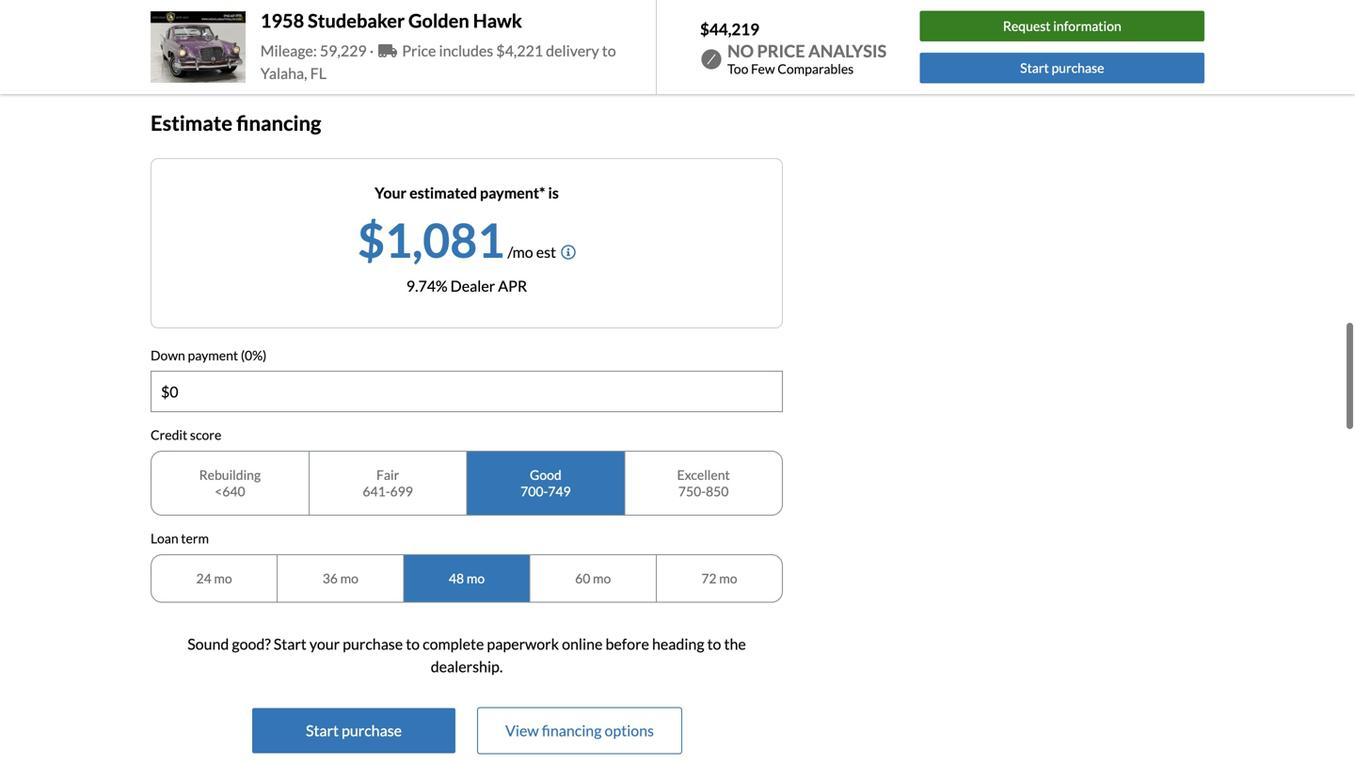 Task type: describe. For each thing, give the bounding box(es) containing it.
no
[[728, 41, 754, 61]]

down
[[151, 347, 185, 363]]

59,229
[[320, 41, 367, 60]]

few
[[751, 61, 775, 77]]

start inside sound good? start your purchase to complete paperwork online before heading to the dealership.
[[274, 635, 307, 653]]

loan term
[[151, 530, 209, 546]]

excellent 750-850
[[677, 467, 730, 499]]

1 · from the left
[[370, 41, 374, 60]]

dealer
[[451, 277, 495, 295]]

loan
[[151, 530, 178, 546]]

saves
[[387, 42, 423, 60]]

price includes $4,221 delivery to yalaha, fl
[[261, 41, 616, 82]]

/mo
[[508, 243, 533, 261]]

no price analysis too few comparables
[[728, 41, 887, 77]]

259 days at this dealership image
[[158, 22, 188, 52]]

<640
[[215, 483, 245, 499]]

purchase inside sound good? start your purchase to complete paperwork online before heading to the dealership.
[[343, 635, 403, 653]]

this
[[290, 19, 315, 38]]

60
[[575, 570, 590, 586]]

fair
[[376, 467, 399, 483]]

complete
[[423, 635, 484, 653]]

estimated
[[410, 183, 477, 202]]

72
[[702, 570, 717, 586]]

view
[[505, 721, 539, 740]]

yalaha,
[[261, 64, 307, 82]]

is
[[548, 183, 559, 202]]

hawk
[[473, 9, 522, 32]]

paperwork
[[487, 635, 559, 653]]

72 mo
[[702, 570, 737, 586]]

78
[[367, 42, 384, 60]]

comparables
[[778, 61, 854, 77]]

apr
[[498, 277, 527, 295]]

24 mo
[[196, 570, 232, 586]]

good 700-749
[[521, 467, 571, 499]]

36
[[323, 570, 338, 586]]

the
[[724, 635, 746, 653]]

to inside price includes $4,221 delivery to yalaha, fl
[[602, 41, 616, 60]]

$4,221
[[496, 41, 543, 60]]

analysis
[[809, 41, 887, 61]]

on
[[273, 42, 290, 60]]

golden
[[408, 9, 469, 32]]

price
[[402, 41, 436, 60]]

score
[[190, 427, 221, 443]]

· inside 259 days at this dealership 259 days on cargurus · 78 saves
[[360, 42, 364, 60]]

700-
[[521, 483, 548, 499]]

749
[[548, 483, 571, 499]]

1 259 from the top
[[211, 19, 237, 38]]

information
[[1053, 18, 1122, 34]]

truck moving image
[[379, 43, 397, 58]]

699
[[390, 483, 413, 499]]

options
[[605, 721, 654, 740]]

term
[[181, 530, 209, 546]]

fair 641-699
[[363, 467, 413, 499]]

24
[[196, 570, 212, 586]]

payment
[[188, 347, 238, 363]]

(0%)
[[241, 347, 267, 363]]

dealership.
[[431, 657, 503, 676]]

fl
[[310, 64, 327, 82]]

studebaker
[[308, 9, 405, 32]]

mo for 36 mo
[[340, 570, 359, 586]]

$44,219
[[700, 19, 760, 39]]

start purchase for left start purchase button
[[306, 721, 402, 740]]

down payment (0%)
[[151, 347, 267, 363]]

excellent
[[677, 467, 730, 483]]

259 days at this dealership image
[[151, 15, 196, 60]]

estimate
[[151, 111, 232, 135]]

9.74% dealer apr
[[406, 277, 527, 295]]

purchase for left start purchase button
[[342, 721, 402, 740]]



Task type: locate. For each thing, give the bounding box(es) containing it.
0 vertical spatial financing
[[236, 111, 321, 135]]

sound
[[187, 635, 229, 653]]

48
[[449, 570, 464, 586]]

9.74%
[[406, 277, 448, 295]]

0 vertical spatial start
[[1020, 60, 1049, 76]]

mo right "36"
[[340, 570, 359, 586]]

start purchase down your
[[306, 721, 402, 740]]

36 mo
[[323, 570, 359, 586]]

mo
[[214, 570, 232, 586], [340, 570, 359, 586], [467, 570, 485, 586], [593, 570, 611, 586], [719, 570, 737, 586]]

259
[[211, 19, 237, 38], [211, 42, 237, 60]]

sound good? start your purchase to complete paperwork online before heading to the dealership.
[[187, 635, 746, 676]]

online
[[562, 635, 603, 653]]

1 vertical spatial days
[[240, 42, 270, 60]]

request information button
[[920, 11, 1205, 42]]

financing
[[236, 111, 321, 135], [542, 721, 602, 740]]

your
[[375, 183, 407, 202]]

start left your
[[274, 635, 307, 653]]

2 horizontal spatial to
[[707, 635, 721, 653]]

credit
[[151, 427, 187, 443]]

$1,081
[[358, 211, 505, 268]]

to left the
[[707, 635, 721, 653]]

financing for estimate
[[236, 111, 321, 135]]

days
[[240, 19, 271, 38], [240, 42, 270, 60]]

request information
[[1003, 18, 1122, 34]]

price
[[757, 41, 805, 61]]

0 vertical spatial days
[[240, 19, 271, 38]]

mo right 48
[[467, 570, 485, 586]]

· left 78
[[360, 42, 364, 60]]

Down payment (0%) text field
[[152, 372, 782, 411]]

mo right the 72
[[719, 570, 737, 586]]

1 vertical spatial start purchase button
[[252, 708, 456, 753]]

mileage:
[[261, 41, 317, 60]]

at
[[274, 19, 287, 38]]

$1,081 /mo est
[[358, 211, 556, 268]]

request
[[1003, 18, 1051, 34]]

0 horizontal spatial to
[[406, 635, 420, 653]]

your estimated payment* is
[[375, 183, 559, 202]]

0 horizontal spatial financing
[[236, 111, 321, 135]]

days left at
[[240, 19, 271, 38]]

mo right 24
[[214, 570, 232, 586]]

3 mo from the left
[[467, 570, 485, 586]]

financing down yalaha,
[[236, 111, 321, 135]]

mo for 48 mo
[[467, 570, 485, 586]]

2 days from the top
[[240, 42, 270, 60]]

to left complete on the bottom of page
[[406, 635, 420, 653]]

financing for view
[[542, 721, 602, 740]]

1 vertical spatial start
[[274, 635, 307, 653]]

includes
[[439, 41, 493, 60]]

info circle image
[[561, 245, 576, 260]]

start down your
[[306, 721, 339, 740]]

2 259 from the top
[[211, 42, 237, 60]]

rebuilding <640
[[199, 467, 261, 499]]

1 vertical spatial start purchase
[[306, 721, 402, 740]]

to
[[602, 41, 616, 60], [406, 635, 420, 653], [707, 635, 721, 653]]

purchase
[[1052, 60, 1104, 76], [343, 635, 403, 653], [342, 721, 402, 740]]

estimate financing
[[151, 111, 321, 135]]

start purchase for right start purchase button
[[1020, 60, 1104, 76]]

financing right view
[[542, 721, 602, 740]]

too
[[728, 61, 749, 77]]

mo for 24 mo
[[214, 570, 232, 586]]

start
[[1020, 60, 1049, 76], [274, 635, 307, 653], [306, 721, 339, 740]]

641-
[[363, 483, 390, 499]]

48 mo
[[449, 570, 485, 586]]

1 days from the top
[[240, 19, 271, 38]]

days left on
[[240, 42, 270, 60]]

0 vertical spatial purchase
[[1052, 60, 1104, 76]]

2 vertical spatial purchase
[[342, 721, 402, 740]]

1 horizontal spatial start purchase button
[[920, 53, 1205, 83]]

before
[[606, 635, 649, 653]]

2 · from the left
[[360, 42, 364, 60]]

4 mo from the left
[[593, 570, 611, 586]]

start purchase button down 'request information' 'button'
[[920, 53, 1205, 83]]

heading
[[652, 635, 705, 653]]

1 horizontal spatial financing
[[542, 721, 602, 740]]

financing inside button
[[542, 721, 602, 740]]

delivery
[[546, 41, 599, 60]]

850
[[706, 483, 729, 499]]

1 vertical spatial 259
[[211, 42, 237, 60]]

1958 studebaker golden hawk image
[[151, 11, 245, 83]]

payment*
[[480, 183, 545, 202]]

mo for 72 mo
[[719, 570, 737, 586]]

rebuilding
[[199, 467, 261, 483]]

mileage: 59,229 ·
[[261, 41, 377, 60]]

2 vertical spatial start
[[306, 721, 339, 740]]

259 days at this dealership 259 days on cargurus · 78 saves
[[211, 19, 423, 60]]

cargurus
[[293, 42, 357, 60]]

credit score
[[151, 427, 221, 443]]

1 horizontal spatial to
[[602, 41, 616, 60]]

0 horizontal spatial start purchase button
[[252, 708, 456, 753]]

mo right 60
[[593, 570, 611, 586]]

1 mo from the left
[[214, 570, 232, 586]]

your
[[310, 635, 340, 653]]

mo for 60 mo
[[593, 570, 611, 586]]

1 vertical spatial purchase
[[343, 635, 403, 653]]

est
[[536, 243, 556, 261]]

view financing options button
[[478, 708, 681, 753]]

purchase for right start purchase button
[[1052, 60, 1104, 76]]

start down request
[[1020, 60, 1049, 76]]

· left the truck moving image
[[370, 41, 374, 60]]

1 vertical spatial financing
[[542, 721, 602, 740]]

5 mo from the left
[[719, 570, 737, 586]]

750-
[[678, 483, 706, 499]]

start purchase button
[[920, 53, 1205, 83], [252, 708, 456, 753]]

2 mo from the left
[[340, 570, 359, 586]]

dealership
[[318, 19, 389, 38]]

good
[[530, 467, 562, 483]]

0 vertical spatial start purchase
[[1020, 60, 1104, 76]]

to right delivery on the top of the page
[[602, 41, 616, 60]]

0 vertical spatial start purchase button
[[920, 53, 1205, 83]]

0 horizontal spatial ·
[[360, 42, 364, 60]]

view financing options
[[505, 721, 654, 740]]

1958 studebaker golden hawk
[[261, 9, 522, 32]]

start purchase button down your
[[252, 708, 456, 753]]

1958
[[261, 9, 304, 32]]

start purchase down 'request information' 'button'
[[1020, 60, 1104, 76]]

1 horizontal spatial start purchase
[[1020, 60, 1104, 76]]

1 horizontal spatial ·
[[370, 41, 374, 60]]

good?
[[232, 635, 271, 653]]

60 mo
[[575, 570, 611, 586]]

0 horizontal spatial start purchase
[[306, 721, 402, 740]]

0 vertical spatial 259
[[211, 19, 237, 38]]



Task type: vqa. For each thing, say whether or not it's contained in the screenshot.
the
yes



